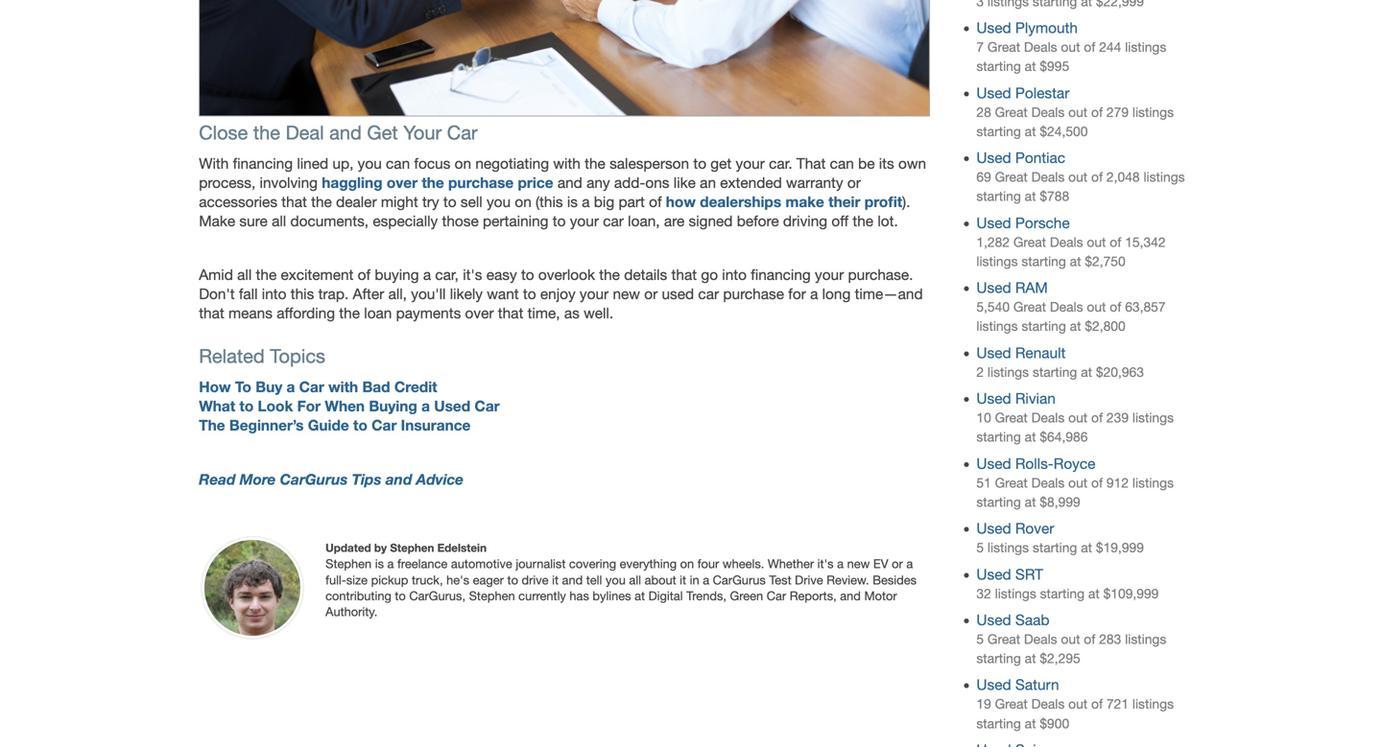 Task type: vqa. For each thing, say whether or not it's contained in the screenshot.
Listings inside the 7 Great Deals out of 244 listings starting at
yes



Task type: describe. For each thing, give the bounding box(es) containing it.
don't
[[199, 286, 235, 303]]

new inside updated by stephen edelstein stephen is a freelance automotive journalist covering everything on four wheels. whether it's a new ev or a full-size pickup truck, he's eager to drive it and tell you all about it in a cargurus test drive review. besides contributing to cargurus, stephen currently has bylines at digital trends, green car reports, and motor authority.
[[847, 557, 870, 571]]

of inside and any add-ons like an extended warranty or accessories that the dealer might try to sell you on (this is a big part of
[[649, 193, 662, 211]]

freelance
[[397, 557, 447, 571]]

used saturn link
[[976, 677, 1059, 694]]

great for rolls-
[[995, 475, 1028, 491]]

great for ram
[[1013, 300, 1046, 315]]

5 inside the used rover 5 listings starting at $19,999
[[976, 540, 984, 556]]

starting for ram
[[1021, 319, 1066, 334]]

your up long
[[815, 266, 844, 284]]

driving
[[783, 212, 827, 230]]

a right the "for"
[[810, 286, 818, 303]]

2 horizontal spatial stephen
[[469, 589, 515, 603]]

out for used ram
[[1087, 300, 1106, 315]]

1,282
[[976, 235, 1010, 250]]

a up besides at the right bottom
[[906, 557, 913, 571]]

motor
[[864, 589, 897, 603]]

your up well.
[[580, 286, 609, 303]]

listings for used plymouth
[[1125, 39, 1166, 55]]

listings inside the used rover 5 listings starting at $19,999
[[987, 540, 1029, 556]]

great for rivian
[[995, 410, 1028, 426]]

wheels.
[[723, 557, 764, 571]]

at for rivian
[[1025, 430, 1036, 445]]

that up used at the top
[[671, 266, 697, 284]]

easy
[[486, 266, 517, 284]]

deals for saab
[[1024, 632, 1057, 647]]

you inside updated by stephen edelstein stephen is a freelance automotive journalist covering everything on four wheels. whether it's a new ev or a full-size pickup truck, he's eager to drive it and tell you all about it in a cargurus test drive review. besides contributing to cargurus, stephen currently has bylines at digital trends, green car reports, and motor authority.
[[606, 573, 626, 587]]

srt
[[1015, 566, 1043, 583]]

out for used rivian
[[1068, 410, 1088, 426]]

(this
[[536, 193, 563, 211]]

your
[[403, 121, 442, 144]]

royce
[[1054, 455, 1095, 472]]

great for polestar
[[995, 104, 1028, 120]]

amid all the excitement of buying a car, it's easy to overlook the details that go into financing your purchase. don't fall into this trap. after all, you'll likely want to enjoy your new or used car purchase for a long time—and that means affording the loan payments over that time, as well.
[[199, 266, 923, 322]]

automotive
[[451, 557, 512, 571]]

$2,800
[[1085, 319, 1125, 334]]

starting for saab
[[976, 651, 1021, 667]]

5,540
[[976, 300, 1010, 315]]

to right easy
[[521, 266, 534, 284]]

to down to
[[239, 398, 254, 415]]

time—and
[[855, 286, 923, 303]]

journalist
[[516, 557, 566, 571]]

make
[[199, 212, 235, 230]]

reports,
[[790, 589, 837, 603]]

deals for pontiac
[[1031, 169, 1065, 185]]

at for ram
[[1070, 319, 1081, 334]]

to down what to look for when buying a used car link
[[353, 417, 367, 434]]

by
[[374, 541, 387, 555]]

to inside ). make sure all documents, especially those pertaining to your car loan, are signed before driving off the lot.
[[553, 212, 566, 230]]

digital
[[648, 589, 683, 603]]

the left the deal
[[253, 121, 280, 144]]

drive
[[795, 573, 823, 587]]

payments
[[396, 305, 461, 322]]

used saab link
[[976, 612, 1049, 629]]

used for used polestar
[[976, 84, 1011, 102]]

their
[[828, 193, 860, 211]]

lined
[[297, 155, 328, 172]]

used for used rolls-royce
[[976, 455, 1011, 472]]

at for rolls-
[[1025, 495, 1036, 510]]

time,
[[527, 305, 560, 322]]

a down credit
[[421, 398, 430, 415]]

of for 7 great deals out of 244 listings starting at
[[1084, 39, 1095, 55]]

the inside ). make sure all documents, especially those pertaining to your car loan, are signed before driving off the lot.
[[853, 212, 873, 230]]

912
[[1106, 475, 1129, 491]]

721
[[1106, 697, 1129, 712]]

used rolls-royce link
[[976, 455, 1095, 472]]

for
[[297, 398, 321, 415]]

at inside the used rover 5 listings starting at $19,999
[[1081, 540, 1092, 556]]

on inside updated by stephen edelstein stephen is a freelance automotive journalist covering everything on four wheels. whether it's a new ev or a full-size pickup truck, he's eager to drive it and tell you all about it in a cargurus test drive review. besides contributing to cargurus, stephen currently has bylines at digital trends, green car reports, and motor authority.
[[680, 557, 694, 571]]

and up the has
[[562, 573, 583, 587]]

great for saturn
[[995, 697, 1028, 712]]

used plymouth link
[[976, 19, 1078, 37]]

whether
[[768, 557, 814, 571]]

negotiating
[[475, 155, 549, 172]]

listings for used rolls-royce
[[1132, 475, 1174, 491]]

long
[[822, 286, 851, 303]]

pontiac
[[1015, 149, 1065, 167]]

size
[[346, 573, 368, 587]]

0 horizontal spatial over
[[387, 174, 418, 191]]

used for used rivian
[[976, 390, 1011, 407]]

1 it from the left
[[552, 573, 559, 587]]

cargurus,
[[409, 589, 466, 603]]

salesperson
[[609, 155, 689, 172]]

used inside used srt 32 listings starting at $109,999
[[976, 566, 1011, 583]]

to inside with financing lined up, you can focus on negotiating with the salesperson to get your car. that can be its own process, involving
[[693, 155, 706, 172]]

at for porsche
[[1070, 254, 1081, 269]]

try
[[422, 193, 439, 211]]

you inside and any add-ons like an extended warranty or accessories that the dealer might try to sell you on (this is a big part of
[[487, 193, 511, 211]]

ons
[[645, 174, 669, 191]]

a right in
[[703, 573, 709, 587]]

19 great deals out of 721 listings starting at
[[976, 697, 1174, 732]]

starting inside used renault 2 listings starting at $20,963
[[1033, 365, 1077, 380]]

a up review.
[[837, 557, 844, 571]]

out for used saturn
[[1068, 697, 1088, 712]]

out for used plymouth
[[1061, 39, 1080, 55]]

deals for polestar
[[1031, 104, 1065, 120]]

fall
[[239, 286, 258, 303]]

before
[[737, 212, 779, 230]]

all inside amid all the excitement of buying a car, it's easy to overlook the details that go into financing your purchase. don't fall into this trap. after all, you'll likely want to enjoy your new or used car purchase for a long time—and that means affording the loan payments over that time, as well.
[[237, 266, 252, 284]]

and down review.
[[840, 589, 861, 603]]

all inside updated by stephen edelstein stephen is a freelance automotive journalist covering everything on four wheels. whether it's a new ev or a full-size pickup truck, he's eager to drive it and tell you all about it in a cargurus test drive review. besides contributing to cargurus, stephen currently has bylines at digital trends, green car reports, and motor authority.
[[629, 573, 641, 587]]

dealerships
[[700, 193, 781, 211]]

the left details
[[599, 266, 620, 284]]

what
[[199, 398, 235, 415]]

the beginner's guide to car insurance link
[[199, 417, 471, 434]]

at for saab
[[1025, 651, 1036, 667]]

15,342
[[1125, 235, 1166, 250]]

how dealerships make their profit link
[[666, 193, 902, 211]]

).
[[902, 193, 910, 211]]

listings for used ram
[[976, 319, 1018, 334]]

the up fall
[[256, 266, 277, 284]]

used srt link
[[976, 566, 1043, 583]]

financing inside with financing lined up, you can focus on negotiating with the salesperson to get your car. that can be its own process, involving
[[233, 155, 293, 172]]

you inside with financing lined up, you can focus on negotiating with the salesperson to get your car. that can be its own process, involving
[[358, 155, 382, 172]]

car inside updated by stephen edelstein stephen is a freelance automotive journalist covering everything on four wheels. whether it's a new ev or a full-size pickup truck, he's eager to drive it and tell you all about it in a cargurus test drive review. besides contributing to cargurus, stephen currently has bylines at digital trends, green car reports, and motor authority.
[[767, 589, 786, 603]]

used porsche
[[976, 214, 1070, 232]]

to down pickup
[[395, 589, 406, 603]]

at for saturn
[[1025, 716, 1036, 732]]

to left "drive"
[[507, 573, 518, 587]]

car right buying on the bottom left of the page
[[475, 398, 500, 415]]

63,857
[[1125, 300, 1166, 315]]

contributing
[[325, 589, 391, 603]]

that inside and any add-ons like an extended warranty or accessories that the dealer might try to sell you on (this is a big part of
[[281, 193, 307, 211]]

a up pickup
[[387, 557, 394, 571]]

is inside and any add-ons like an extended warranty or accessories that the dealer might try to sell you on (this is a big part of
[[567, 193, 578, 211]]

1,282 great deals out of 15,342 listings starting at
[[976, 235, 1166, 269]]

and up up,
[[329, 121, 362, 144]]

the down focus
[[422, 174, 444, 191]]

1 horizontal spatial into
[[722, 266, 747, 284]]

price
[[518, 174, 553, 191]]

starting for rolls-
[[976, 495, 1021, 510]]

and inside and any add-ons like an extended warranty or accessories that the dealer might try to sell you on (this is a big part of
[[557, 174, 582, 191]]

of for 19 great deals out of 721 listings starting at
[[1091, 697, 1103, 712]]

at for plymouth
[[1025, 59, 1036, 74]]

28 great deals out of 279 listings starting at
[[976, 104, 1174, 139]]

means
[[228, 305, 273, 322]]

car up for
[[299, 378, 324, 396]]

go
[[701, 266, 718, 284]]

used for used pontiac
[[976, 149, 1011, 167]]

look
[[258, 398, 293, 415]]

283
[[1099, 632, 1121, 647]]

2,048
[[1106, 169, 1140, 185]]

of for 69 great deals out of 2,048 listings starting at
[[1091, 169, 1103, 185]]

might
[[381, 193, 418, 211]]

used rover link
[[976, 520, 1054, 537]]

get
[[710, 155, 732, 172]]

it's inside amid all the excitement of buying a car, it's easy to overlook the details that go into financing your purchase. don't fall into this trap. after all, you'll likely want to enjoy your new or used car purchase for a long time—and that means affording the loan payments over that time, as well.
[[463, 266, 482, 284]]

listings inside used renault 2 listings starting at $20,963
[[987, 365, 1029, 380]]

used
[[662, 286, 694, 303]]

used saturn
[[976, 677, 1059, 694]]

advice
[[416, 471, 464, 488]]

starting for polestar
[[976, 124, 1021, 139]]

in
[[690, 573, 699, 587]]

starting inside used srt 32 listings starting at $109,999
[[1040, 586, 1085, 602]]

at inside updated by stephen edelstein stephen is a freelance automotive journalist covering everything on four wheels. whether it's a new ev or a full-size pickup truck, he's eager to drive it and tell you all about it in a cargurus test drive review. besides contributing to cargurus, stephen currently has bylines at digital trends, green car reports, and motor authority.
[[635, 589, 645, 603]]

out for used pontiac
[[1068, 169, 1088, 185]]

all inside ). make sure all documents, especially those pertaining to your car loan, are signed before driving off the lot.
[[272, 212, 286, 230]]

a inside and any add-ons like an extended warranty or accessories that the dealer might try to sell you on (this is a big part of
[[582, 193, 590, 211]]

great for pontiac
[[995, 169, 1028, 185]]

used polestar link
[[976, 84, 1069, 102]]

used pontiac
[[976, 149, 1065, 167]]

sure
[[239, 212, 268, 230]]

starting inside the used rover 5 listings starting at $19,999
[[1033, 540, 1077, 556]]

the down trap.
[[339, 305, 360, 322]]

used for used saab
[[976, 612, 1011, 629]]

a right buy at the left bottom of page
[[286, 378, 295, 396]]

great for porsche
[[1013, 235, 1046, 250]]

focus
[[414, 155, 450, 172]]

listings for used porsche
[[976, 254, 1018, 269]]

especially
[[373, 212, 438, 230]]

deals for saturn
[[1031, 697, 1065, 712]]

warranty
[[786, 174, 843, 191]]

of for 10 great deals out of 239 listings starting at
[[1091, 410, 1103, 426]]

with inside how to buy a car with bad credit what to look for when buying a used car the beginner's guide to car insurance
[[328, 378, 358, 396]]

haggling
[[322, 174, 382, 191]]

or inside amid all the excitement of buying a car, it's easy to overlook the details that go into financing your purchase. don't fall into this trap. after all, you'll likely want to enjoy your new or used car purchase for a long time—and that means affording the loan payments over that time, as well.
[[644, 286, 658, 303]]

that down want
[[498, 305, 523, 322]]

get
[[367, 121, 398, 144]]

credit
[[394, 378, 437, 396]]



Task type: locate. For each thing, give the bounding box(es) containing it.
of inside '19 great deals out of 721 listings starting at'
[[1091, 697, 1103, 712]]

2
[[976, 365, 984, 380]]

listings right the 239 on the bottom right of page
[[1132, 410, 1174, 426]]

1 horizontal spatial you
[[487, 193, 511, 211]]

or inside and any add-ons like an extended warranty or accessories that the dealer might try to sell you on (this is a big part of
[[847, 174, 861, 191]]

0 vertical spatial is
[[567, 193, 578, 211]]

$20,963
[[1096, 365, 1144, 380]]

cargurus down the wheels.
[[713, 573, 766, 587]]

out down "royce"
[[1068, 475, 1088, 491]]

currently
[[518, 589, 566, 603]]

used porsche link
[[976, 214, 1070, 232]]

it's up drive
[[817, 557, 834, 571]]

1 horizontal spatial car
[[698, 286, 719, 303]]

out inside '51 great deals out of 912 listings starting at'
[[1068, 475, 1088, 491]]

1 horizontal spatial stephen
[[390, 541, 434, 555]]

0 vertical spatial or
[[847, 174, 861, 191]]

used up 28 on the top of page
[[976, 84, 1011, 102]]

your down big
[[570, 212, 599, 230]]

big
[[594, 193, 614, 211]]

four
[[697, 557, 719, 571]]

you up haggling on the top left of page
[[358, 155, 382, 172]]

of inside '51 great deals out of 912 listings starting at'
[[1091, 475, 1103, 491]]

deals inside 69 great deals out of 2,048 listings starting at
[[1031, 169, 1065, 185]]

great right 51
[[995, 475, 1028, 491]]

with
[[553, 155, 580, 172], [328, 378, 358, 396]]

related topics
[[199, 345, 325, 368]]

at inside used srt 32 listings starting at $109,999
[[1088, 586, 1100, 602]]

starting
[[976, 59, 1021, 74], [976, 124, 1021, 139], [976, 189, 1021, 204], [1021, 254, 1066, 269], [1021, 319, 1066, 334], [1033, 365, 1077, 380], [976, 430, 1021, 445], [976, 495, 1021, 510], [1033, 540, 1077, 556], [1040, 586, 1085, 602], [976, 651, 1021, 667], [976, 716, 1021, 732]]

0 vertical spatial financing
[[233, 155, 293, 172]]

listings inside '1,282 great deals out of 15,342 listings starting at'
[[976, 254, 1018, 269]]

0 horizontal spatial or
[[644, 286, 658, 303]]

all right sure
[[272, 212, 286, 230]]

off
[[832, 212, 849, 230]]

to down (this
[[553, 212, 566, 230]]

listings for used rivian
[[1132, 410, 1174, 426]]

car
[[447, 121, 478, 144], [299, 378, 324, 396], [475, 398, 500, 415], [372, 417, 397, 434], [767, 589, 786, 603]]

at for pontiac
[[1025, 189, 1036, 204]]

28
[[976, 104, 991, 120]]

great inside 69 great deals out of 2,048 listings starting at
[[995, 169, 1028, 185]]

related
[[199, 345, 265, 368]]

new inside amid all the excitement of buying a car, it's easy to overlook the details that go into financing your purchase. don't fall into this trap. after all, you'll likely want to enjoy your new or used car purchase for a long time—and that means affording the loan payments over that time, as well.
[[613, 286, 640, 303]]

0 vertical spatial with
[[553, 155, 580, 172]]

and
[[329, 121, 362, 144], [557, 174, 582, 191], [386, 471, 412, 488], [562, 573, 583, 587], [840, 589, 861, 603]]

the
[[199, 417, 225, 434]]

2 horizontal spatial on
[[680, 557, 694, 571]]

0 horizontal spatial new
[[613, 286, 640, 303]]

listings down used rover link on the bottom right of page
[[987, 540, 1029, 556]]

deals inside 7 great deals out of 244 listings starting at
[[1024, 39, 1057, 55]]

1 horizontal spatial it's
[[817, 557, 834, 571]]

pertaining
[[483, 212, 548, 230]]

at inside '1,282 great deals out of 15,342 listings starting at'
[[1070, 254, 1081, 269]]

well.
[[584, 305, 613, 322]]

purchase inside amid all the excitement of buying a car, it's easy to overlook the details that go into financing your purchase. don't fall into this trap. after all, you'll likely want to enjoy your new or used car purchase for a long time—and that means affording the loan payments over that time, as well.
[[723, 286, 784, 303]]

of inside 10 great deals out of 239 listings starting at
[[1091, 410, 1103, 426]]

1 horizontal spatial it
[[680, 573, 686, 587]]

car inside amid all the excitement of buying a car, it's easy to overlook the details that go into financing your purchase. don't fall into this trap. after all, you'll likely want to enjoy your new or used car purchase for a long time—and that means affording the loan payments over that time, as well.
[[698, 286, 719, 303]]

car down buying on the bottom left of the page
[[372, 417, 397, 434]]

great down the used saturn link
[[995, 697, 1028, 712]]

0 vertical spatial stephen
[[390, 541, 434, 555]]

1 horizontal spatial cargurus
[[713, 573, 766, 587]]

any
[[586, 174, 610, 191]]

0 vertical spatial it's
[[463, 266, 482, 284]]

of for 5,540 great deals out of 63,857 listings starting at
[[1110, 300, 1121, 315]]

great down used saab
[[987, 632, 1020, 647]]

used inside used renault 2 listings starting at $20,963
[[976, 344, 1011, 362]]

at inside 69 great deals out of 2,048 listings starting at
[[1025, 189, 1036, 204]]

at left $788 on the right
[[1025, 189, 1036, 204]]

with inside with financing lined up, you can focus on negotiating with the salesperson to get your car. that can be its own process, involving
[[553, 155, 580, 172]]

listings right 721
[[1132, 697, 1174, 712]]

at left $20,963
[[1081, 365, 1092, 380]]

eager
[[473, 573, 504, 587]]

full-
[[325, 573, 346, 587]]

starting inside 5,540 great deals out of 63,857 listings starting at
[[1021, 319, 1066, 334]]

he's
[[446, 573, 469, 587]]

deals inside '19 great deals out of 721 listings starting at'
[[1031, 697, 1065, 712]]

at left the $2,800
[[1070, 319, 1081, 334]]

add-
[[614, 174, 645, 191]]

deals inside 10 great deals out of 239 listings starting at
[[1031, 410, 1065, 426]]

0 vertical spatial on
[[455, 155, 471, 172]]

1 vertical spatial with
[[328, 378, 358, 396]]

the inside and any add-ons like an extended warranty or accessories that the dealer might try to sell you on (this is a big part of
[[311, 193, 332, 211]]

2 it from the left
[[680, 573, 686, 587]]

starting down renault
[[1033, 365, 1077, 380]]

great inside 5,540 great deals out of 63,857 listings starting at
[[1013, 300, 1046, 315]]

1 horizontal spatial purchase
[[723, 286, 784, 303]]

1 vertical spatial cargurus
[[713, 573, 766, 587]]

deals for porsche
[[1050, 235, 1083, 250]]

great for plymouth
[[987, 39, 1020, 55]]

own
[[898, 155, 926, 172]]

2 vertical spatial stephen
[[469, 589, 515, 603]]

0 vertical spatial you
[[358, 155, 382, 172]]

$109,999
[[1103, 586, 1159, 602]]

with
[[199, 155, 229, 172]]

trends,
[[686, 589, 726, 603]]

test
[[769, 573, 791, 587]]

car,
[[435, 266, 459, 284]]

starting for saturn
[[976, 716, 1021, 732]]

of
[[1084, 39, 1095, 55], [1091, 104, 1103, 120], [1091, 169, 1103, 185], [649, 193, 662, 211], [1110, 235, 1121, 250], [358, 266, 371, 284], [1110, 300, 1121, 315], [1091, 410, 1103, 426], [1091, 475, 1103, 491], [1084, 632, 1095, 647], [1091, 697, 1103, 712]]

starting for plymouth
[[976, 59, 1021, 74]]

can
[[386, 155, 410, 172], [830, 155, 854, 172]]

a
[[582, 193, 590, 211], [423, 266, 431, 284], [810, 286, 818, 303], [286, 378, 295, 396], [421, 398, 430, 415], [387, 557, 394, 571], [837, 557, 844, 571], [906, 557, 913, 571], [703, 573, 709, 587]]

0 vertical spatial new
[[613, 286, 640, 303]]

0 vertical spatial purchase
[[448, 174, 514, 191]]

listings right 244
[[1125, 39, 1166, 55]]

2 5 from the top
[[976, 632, 984, 647]]

out for used saab
[[1061, 632, 1080, 647]]

used up 19
[[976, 677, 1011, 694]]

into right fall
[[262, 286, 286, 303]]

1 horizontal spatial over
[[465, 305, 494, 322]]

deals up renault
[[1050, 300, 1083, 315]]

its
[[879, 155, 894, 172]]

out for used rolls-royce
[[1068, 475, 1088, 491]]

deals for rolls-
[[1031, 475, 1065, 491]]

1 can from the left
[[386, 155, 410, 172]]

at left the $900
[[1025, 716, 1036, 732]]

all up fall
[[237, 266, 252, 284]]

used for used saturn
[[976, 677, 1011, 694]]

excitement
[[281, 266, 354, 284]]

starting inside 7 great deals out of 244 listings starting at
[[976, 59, 1021, 74]]

car inside ). make sure all documents, especially those pertaining to your car loan, are signed before driving off the lot.
[[603, 212, 624, 230]]

$995
[[1040, 59, 1069, 74]]

of for 1,282 great deals out of 15,342 listings starting at
[[1110, 235, 1121, 250]]

0 horizontal spatial all
[[237, 266, 252, 284]]

1 vertical spatial car
[[698, 286, 719, 303]]

edelstein
[[437, 541, 487, 555]]

0 vertical spatial cargurus
[[280, 471, 348, 488]]

used plymouth
[[976, 19, 1078, 37]]

used left rover
[[976, 520, 1011, 537]]

5,540 great deals out of 63,857 listings starting at
[[976, 300, 1166, 334]]

used up 32
[[976, 566, 1011, 583]]

deals inside 5,540 great deals out of 63,857 listings starting at
[[1050, 300, 1083, 315]]

out up $995
[[1061, 39, 1080, 55]]

want
[[487, 286, 519, 303]]

used saab
[[976, 612, 1049, 629]]

2 horizontal spatial all
[[629, 573, 641, 587]]

at inside '51 great deals out of 912 listings starting at'
[[1025, 495, 1036, 510]]

or inside updated by stephen edelstein stephen is a freelance automotive journalist covering everything on four wheels. whether it's a new ev or a full-size pickup truck, he's eager to drive it and tell you all about it in a cargurus test drive review. besides contributing to cargurus, stephen currently has bylines at digital trends, green car reports, and motor authority.
[[892, 557, 903, 571]]

used up insurance
[[434, 398, 470, 415]]

1 vertical spatial over
[[465, 305, 494, 322]]

over down likely
[[465, 305, 494, 322]]

out inside 7 great deals out of 244 listings starting at
[[1061, 39, 1080, 55]]

0 vertical spatial 5
[[976, 540, 984, 556]]

how
[[666, 193, 696, 211]]

listings inside used srt 32 listings starting at $109,999
[[995, 586, 1036, 602]]

great inside '19 great deals out of 721 listings starting at'
[[995, 697, 1028, 712]]

has
[[570, 589, 589, 603]]

or down details
[[644, 286, 658, 303]]

listings for used pontiac
[[1143, 169, 1185, 185]]

0 horizontal spatial purchase
[[448, 174, 514, 191]]

how
[[199, 378, 231, 396]]

great inside 7 great deals out of 244 listings starting at
[[987, 39, 1020, 55]]

listings inside 28 great deals out of 279 listings starting at
[[1132, 104, 1174, 120]]

1 vertical spatial or
[[644, 286, 658, 303]]

used ram
[[976, 279, 1048, 297]]

deals inside '1,282 great deals out of 15,342 listings starting at'
[[1050, 235, 1083, 250]]

1 vertical spatial into
[[262, 286, 286, 303]]

used down 32
[[976, 612, 1011, 629]]

to inside and any add-ons like an extended warranty or accessories that the dealer might try to sell you on (this is a big part of
[[443, 193, 456, 211]]

used inside the used rover 5 listings starting at $19,999
[[976, 520, 1011, 537]]

1 horizontal spatial is
[[567, 193, 578, 211]]

trap.
[[318, 286, 349, 303]]

listings inside '51 great deals out of 912 listings starting at'
[[1132, 475, 1174, 491]]

you up "pertaining"
[[487, 193, 511, 211]]

of inside 5,540 great deals out of 63,857 listings starting at
[[1110, 300, 1121, 315]]

of left the 239 on the bottom right of page
[[1091, 410, 1103, 426]]

1 horizontal spatial or
[[847, 174, 861, 191]]

stephen
[[390, 541, 434, 555], [325, 557, 372, 571], [469, 589, 515, 603]]

2 vertical spatial all
[[629, 573, 641, 587]]

at inside used renault 2 listings starting at $20,963
[[1081, 365, 1092, 380]]

the
[[253, 121, 280, 144], [585, 155, 605, 172], [422, 174, 444, 191], [311, 193, 332, 211], [853, 212, 873, 230], [256, 266, 277, 284], [599, 266, 620, 284], [339, 305, 360, 322]]

0 vertical spatial over
[[387, 174, 418, 191]]

rover
[[1015, 520, 1054, 537]]

0 vertical spatial into
[[722, 266, 747, 284]]

starting down 69
[[976, 189, 1021, 204]]

starting up ram
[[1021, 254, 1066, 269]]

it's
[[463, 266, 482, 284], [817, 557, 834, 571]]

of for 5 great deals out of 283 listings starting at
[[1084, 632, 1095, 647]]

of left 244
[[1084, 39, 1095, 55]]

of inside 69 great deals out of 2,048 listings starting at
[[1091, 169, 1103, 185]]

used up 2
[[976, 344, 1011, 362]]

starting inside 5 great deals out of 283 listings starting at
[[976, 651, 1021, 667]]

0 horizontal spatial into
[[262, 286, 286, 303]]

listings inside 5 great deals out of 283 listings starting at
[[1125, 632, 1166, 647]]

out for used polestar
[[1068, 104, 1088, 120]]

your inside with financing lined up, you can focus on negotiating with the salesperson to get your car. that can be its own process, involving
[[736, 155, 765, 172]]

of inside amid all the excitement of buying a car, it's easy to overlook the details that go into financing your purchase. don't fall into this trap. after all, you'll likely want to enjoy your new or used car purchase for a long time—and that means affording the loan payments over that time, as well.
[[358, 266, 371, 284]]

sell
[[461, 193, 482, 211]]

starting inside 10 great deals out of 239 listings starting at
[[976, 430, 1021, 445]]

$2,295
[[1040, 651, 1080, 667]]

car.
[[769, 155, 792, 172]]

drive
[[522, 573, 549, 587]]

out up the $2,800
[[1087, 300, 1106, 315]]

and right tips
[[386, 471, 412, 488]]

out up $788 on the right
[[1068, 169, 1088, 185]]

deals for plymouth
[[1024, 39, 1057, 55]]

your inside ). make sure all documents, especially those pertaining to your car loan, are signed before driving off the lot.
[[570, 212, 599, 230]]

car down big
[[603, 212, 624, 230]]

the up documents,
[[311, 193, 332, 211]]

out inside 69 great deals out of 2,048 listings starting at
[[1068, 169, 1088, 185]]

bad
[[362, 378, 390, 396]]

of for 28 great deals out of 279 listings starting at
[[1091, 104, 1103, 120]]

starting inside 69 great deals out of 2,048 listings starting at
[[976, 189, 1021, 204]]

great inside 5 great deals out of 283 listings starting at
[[987, 632, 1020, 647]]

or up besides at the right bottom
[[892, 557, 903, 571]]

car
[[603, 212, 624, 230], [698, 286, 719, 303]]

1 horizontal spatial can
[[830, 155, 854, 172]]

that
[[796, 155, 826, 172]]

over inside amid all the excitement of buying a car, it's easy to overlook the details that go into financing your purchase. don't fall into this trap. after all, you'll likely want to enjoy your new or used car purchase for a long time—and that means affording the loan payments over that time, as well.
[[465, 305, 494, 322]]

out up the $2,295
[[1061, 632, 1080, 647]]

0 vertical spatial all
[[272, 212, 286, 230]]

listings down used renault "link"
[[987, 365, 1029, 380]]

starting for pontiac
[[976, 189, 1021, 204]]

0 horizontal spatial stephen
[[325, 557, 372, 571]]

it's up likely
[[463, 266, 482, 284]]

the inside with financing lined up, you can focus on negotiating with the salesperson to get your car. that can be its own process, involving
[[585, 155, 605, 172]]

at up rover
[[1025, 495, 1036, 510]]

listings for used saab
[[1125, 632, 1166, 647]]

1 vertical spatial on
[[515, 193, 531, 211]]

on inside and any add-ons like an extended warranty or accessories that the dealer might try to sell you on (this is a big part of
[[515, 193, 531, 211]]

32
[[976, 586, 991, 602]]

your up extended
[[736, 155, 765, 172]]

listings inside 5,540 great deals out of 63,857 listings starting at
[[976, 319, 1018, 334]]

0 horizontal spatial car
[[603, 212, 624, 230]]

that down don't
[[199, 305, 224, 322]]

authority.
[[325, 605, 377, 619]]

at up saturn
[[1025, 651, 1036, 667]]

used rivian
[[976, 390, 1056, 407]]

you up the bylines
[[606, 573, 626, 587]]

listings for used saturn
[[1132, 697, 1174, 712]]

of inside '1,282 great deals out of 15,342 listings starting at'
[[1110, 235, 1121, 250]]

great for saab
[[987, 632, 1020, 647]]

details
[[624, 266, 667, 284]]

of inside 7 great deals out of 244 listings starting at
[[1084, 39, 1095, 55]]

out inside 10 great deals out of 239 listings starting at
[[1068, 410, 1088, 426]]

of inside 5 great deals out of 283 listings starting at
[[1084, 632, 1095, 647]]

1 vertical spatial it's
[[817, 557, 834, 571]]

to up the time,
[[523, 286, 536, 303]]

used pontiac link
[[976, 149, 1065, 167]]

used renault link
[[976, 344, 1066, 362]]

2 vertical spatial you
[[606, 573, 626, 587]]

used up the 7
[[976, 19, 1011, 37]]

great down ram
[[1013, 300, 1046, 315]]

0 horizontal spatial with
[[328, 378, 358, 396]]

2 vertical spatial or
[[892, 557, 903, 571]]

is inside updated by stephen edelstein stephen is a freelance automotive journalist covering everything on four wheels. whether it's a new ev or a full-size pickup truck, he's eager to drive it and tell you all about it in a cargurus test drive review. besides contributing to cargurus, stephen currently has bylines at digital trends, green car reports, and motor authority.
[[375, 557, 384, 571]]

of for 51 great deals out of 912 listings starting at
[[1091, 475, 1103, 491]]

buy
[[255, 378, 282, 396]]

great inside '51 great deals out of 912 listings starting at'
[[995, 475, 1028, 491]]

at up used pontiac link
[[1025, 124, 1036, 139]]

how dealerships make their profit
[[666, 193, 902, 211]]

starting inside 28 great deals out of 279 listings starting at
[[976, 124, 1021, 139]]

it
[[552, 573, 559, 587], [680, 573, 686, 587]]

car down test
[[767, 589, 786, 603]]

deals down plymouth
[[1024, 39, 1057, 55]]

all,
[[388, 286, 407, 303]]

0 horizontal spatial can
[[386, 155, 410, 172]]

2 vertical spatial on
[[680, 557, 694, 571]]

all down everything
[[629, 573, 641, 587]]

2 horizontal spatial you
[[606, 573, 626, 587]]

with up when
[[328, 378, 358, 396]]

0 horizontal spatial financing
[[233, 155, 293, 172]]

out inside 28 great deals out of 279 listings starting at
[[1068, 104, 1088, 120]]

2 horizontal spatial or
[[892, 557, 903, 571]]

the up 'any'
[[585, 155, 605, 172]]

1 horizontal spatial financing
[[751, 266, 811, 284]]

into right go
[[722, 266, 747, 284]]

deals up the $900
[[1031, 697, 1065, 712]]

extended
[[720, 174, 782, 191]]

$24,500
[[1040, 124, 1088, 139]]

1 vertical spatial 5
[[976, 632, 984, 647]]

used for used porsche
[[976, 214, 1011, 232]]

is
[[567, 193, 578, 211], [375, 557, 384, 571]]

great right the 7
[[987, 39, 1020, 55]]

likely
[[450, 286, 483, 303]]

at inside 28 great deals out of 279 listings starting at
[[1025, 124, 1036, 139]]

tips
[[352, 471, 381, 488]]

listings right the 283
[[1125, 632, 1166, 647]]

0 horizontal spatial it's
[[463, 266, 482, 284]]

5 inside 5 great deals out of 283 listings starting at
[[976, 632, 984, 647]]

out up $2,750
[[1087, 235, 1106, 250]]

0 vertical spatial car
[[603, 212, 624, 230]]

1 vertical spatial purchase
[[723, 286, 784, 303]]

deals inside 28 great deals out of 279 listings starting at
[[1031, 104, 1065, 120]]

of left 912
[[1091, 475, 1103, 491]]

a up you'll on the top of the page
[[423, 266, 431, 284]]

starting inside '1,282 great deals out of 15,342 listings starting at'
[[1021, 254, 1066, 269]]

dealer
[[336, 193, 377, 211]]

at inside '19 great deals out of 721 listings starting at'
[[1025, 716, 1036, 732]]

1 5 from the top
[[976, 540, 984, 556]]

0 horizontal spatial cargurus
[[280, 471, 348, 488]]

1 vertical spatial you
[[487, 193, 511, 211]]

of up after
[[358, 266, 371, 284]]

1 vertical spatial financing
[[751, 266, 811, 284]]

1 vertical spatial is
[[375, 557, 384, 571]]

used for used plymouth
[[976, 19, 1011, 37]]

purchase up sell
[[448, 174, 514, 191]]

1 horizontal spatial all
[[272, 212, 286, 230]]

of left 279
[[1091, 104, 1103, 120]]

0 horizontal spatial on
[[455, 155, 471, 172]]

deals inside '51 great deals out of 912 listings starting at'
[[1031, 475, 1065, 491]]

out up the $900
[[1068, 697, 1088, 712]]

listings inside 10 great deals out of 239 listings starting at
[[1132, 410, 1174, 426]]

1 horizontal spatial new
[[847, 557, 870, 571]]

listings inside 69 great deals out of 2,048 listings starting at
[[1143, 169, 1185, 185]]

at left $19,999 at the bottom of page
[[1081, 540, 1092, 556]]

deals for ram
[[1050, 300, 1083, 315]]

2 can from the left
[[830, 155, 854, 172]]

of for amid all the excitement of buying a car, it's easy to overlook the details that go into financing your purchase. don't fall into this trap. after all, you'll likely want to enjoy your new or used car purchase for a long time—and that means affording the loan payments over that time, as well.
[[358, 266, 371, 284]]

used for used ram
[[976, 279, 1011, 297]]

at for polestar
[[1025, 124, 1036, 139]]

guide
[[308, 417, 349, 434]]

that down involving
[[281, 193, 307, 211]]

out inside 5 great deals out of 283 listings starting at
[[1061, 632, 1080, 647]]

new up review.
[[847, 557, 870, 571]]

deal
[[286, 121, 324, 144]]

$788
[[1040, 189, 1069, 204]]

great down used polestar link
[[995, 104, 1028, 120]]

1 vertical spatial all
[[237, 266, 252, 284]]

69 great deals out of 2,048 listings starting at
[[976, 169, 1185, 204]]

insurance
[[401, 417, 471, 434]]

out for used porsche
[[1087, 235, 1106, 250]]

financing inside amid all the excitement of buying a car, it's easy to overlook the details that go into financing your purchase. don't fall into this trap. after all, you'll likely want to enjoy your new or used car purchase for a long time—and that means affording the loan payments over that time, as well.
[[751, 266, 811, 284]]

is down by
[[375, 557, 384, 571]]

deals inside 5 great deals out of 283 listings starting at
[[1024, 632, 1057, 647]]

used up 1,282
[[976, 214, 1011, 232]]

used inside how to buy a car with bad credit what to look for when buying a used car the beginner's guide to car insurance
[[434, 398, 470, 415]]

5 down used saab link
[[976, 632, 984, 647]]

10 great deals out of 239 listings starting at
[[976, 410, 1174, 445]]

0 horizontal spatial is
[[375, 557, 384, 571]]

process,
[[199, 174, 256, 191]]

deals for rivian
[[1031, 410, 1065, 426]]

at left $109,999
[[1088, 586, 1100, 602]]

can left be
[[830, 155, 854, 172]]

0 horizontal spatial it
[[552, 573, 559, 587]]

it's inside updated by stephen edelstein stephen is a freelance automotive journalist covering everything on four wheels. whether it's a new ev or a full-size pickup truck, he's eager to drive it and tell you all about it in a cargurus test drive review. besides contributing to cargurus, stephen currently has bylines at digital trends, green car reports, and motor authority.
[[817, 557, 834, 571]]

great down used pontiac
[[995, 169, 1028, 185]]

on inside with financing lined up, you can focus on negotiating with the salesperson to get your car. that can be its own process, involving
[[455, 155, 471, 172]]

listings inside 7 great deals out of 244 listings starting at
[[1125, 39, 1166, 55]]

1 vertical spatial new
[[847, 557, 870, 571]]

of inside 28 great deals out of 279 listings starting at
[[1091, 104, 1103, 120]]

beginner's
[[229, 417, 304, 434]]

listings for used polestar
[[1132, 104, 1174, 120]]

starting for rivian
[[976, 430, 1021, 445]]

used up 10
[[976, 390, 1011, 407]]

it right "drive"
[[552, 573, 559, 587]]

). make sure all documents, especially those pertaining to your car loan, are signed before driving off the lot.
[[199, 193, 910, 230]]

starting for porsche
[[1021, 254, 1066, 269]]

1 vertical spatial stephen
[[325, 557, 372, 571]]

0 horizontal spatial you
[[358, 155, 382, 172]]

overlook
[[538, 266, 595, 284]]

at up rolls- on the bottom
[[1025, 430, 1036, 445]]

cargurus inside updated by stephen edelstein stephen is a freelance automotive journalist covering everything on four wheels. whether it's a new ev or a full-size pickup truck, he's eager to drive it and tell you all about it in a cargurus test drive review. besides contributing to cargurus, stephen currently has bylines at digital trends, green car reports, and motor authority.
[[713, 573, 766, 587]]

car right 'your'
[[447, 121, 478, 144]]

1 horizontal spatial with
[[553, 155, 580, 172]]

at inside 10 great deals out of 239 listings starting at
[[1025, 430, 1036, 445]]

review.
[[827, 573, 869, 587]]

1 horizontal spatial on
[[515, 193, 531, 211]]

at inside 7 great deals out of 244 listings starting at
[[1025, 59, 1036, 74]]

starting inside '51 great deals out of 912 listings starting at'
[[976, 495, 1021, 510]]



